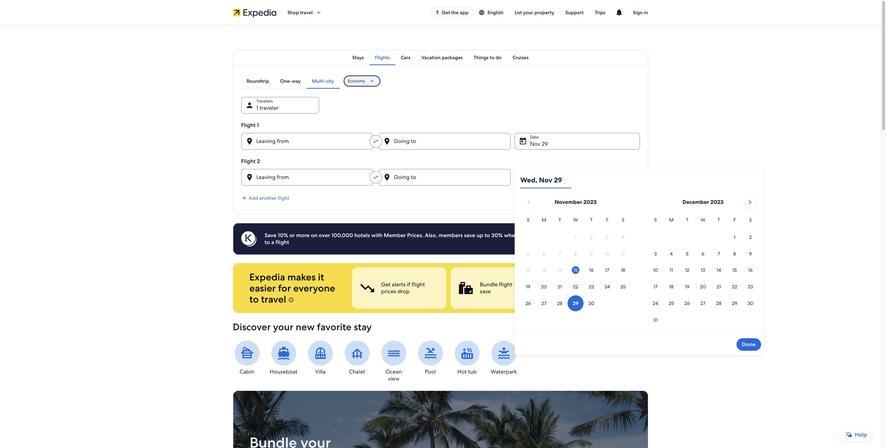 Task type: locate. For each thing, give the bounding box(es) containing it.
0 vertical spatial travel
[[300, 9, 313, 16]]

pool button
[[417, 341, 445, 376]]

1 down 1 traveler
[[257, 122, 259, 129]]

1 horizontal spatial travel
[[300, 9, 313, 16]]

1 horizontal spatial 17
[[654, 284, 658, 290]]

drop
[[398, 288, 410, 295]]

1 15 from the left
[[574, 267, 578, 274]]

get
[[442, 9, 451, 16], [381, 281, 391, 288]]

25
[[621, 284, 626, 290], [669, 300, 675, 307]]

1 vertical spatial your
[[273, 321, 294, 333]]

1 26 button from the left
[[521, 296, 537, 311]]

19 down 12
[[686, 284, 690, 290]]

1 21 from the left
[[558, 284, 563, 290]]

21 inside december 2023 element
[[717, 284, 722, 290]]

1 horizontal spatial m
[[670, 217, 674, 223]]

19 inside december 2023 element
[[686, 284, 690, 290]]

22 button down today element
[[568, 279, 584, 295]]

2 15 from the left
[[733, 267, 738, 274]]

26
[[526, 300, 531, 307], [685, 300, 691, 307]]

4 t from the left
[[718, 217, 721, 223]]

16 for first 16 button
[[590, 267, 594, 274]]

property
[[535, 9, 555, 16]]

1 inside button
[[735, 234, 736, 240]]

1 horizontal spatial 28
[[717, 300, 722, 307]]

16 down 9 button
[[749, 267, 753, 274]]

1 vertical spatial 18 button
[[664, 279, 680, 295]]

0 horizontal spatial 25 button
[[616, 279, 632, 295]]

22 up 29 button
[[733, 284, 738, 290]]

sign in button
[[628, 4, 654, 21]]

21 left earn
[[558, 284, 563, 290]]

your
[[524, 9, 534, 16], [273, 321, 294, 333]]

30 right 29 button
[[748, 300, 754, 307]]

17 button down 10 button
[[648, 279, 664, 295]]

2 26 from the left
[[685, 300, 691, 307]]

2 w from the left
[[701, 217, 706, 223]]

1 27 from the left
[[542, 300, 547, 307]]

0 horizontal spatial your
[[273, 321, 294, 333]]

flight for flight 1
[[241, 122, 256, 129]]

1 vertical spatial save
[[480, 288, 491, 295]]

view
[[388, 375, 400, 383]]

21 for first 21 button
[[558, 284, 563, 290]]

28
[[558, 300, 563, 307], [717, 300, 722, 307]]

f for november 2023
[[607, 217, 609, 223]]

0 horizontal spatial 15 button
[[568, 262, 584, 278]]

0 horizontal spatial 23
[[589, 284, 595, 290]]

1 horizontal spatial 28 button
[[712, 296, 727, 311]]

1 horizontal spatial 2023
[[711, 199, 724, 206]]

travel left the trailing 'image'
[[300, 9, 313, 16]]

multi-city
[[312, 78, 334, 84]]

hotel right add
[[546, 232, 560, 239]]

tab list
[[233, 50, 649, 65], [241, 73, 340, 89]]

20 button right + on the right bottom
[[537, 279, 552, 295]]

1 16 from the left
[[590, 267, 594, 274]]

1 20 button from the left
[[537, 279, 552, 295]]

11
[[670, 267, 674, 274]]

1 vertical spatial 2
[[750, 234, 753, 240]]

0 horizontal spatial 23 button
[[584, 279, 600, 295]]

19 button down 12 button
[[680, 279, 696, 295]]

28 for first 28 "button" from left
[[558, 300, 563, 307]]

f inside 'november 2023' element
[[607, 217, 609, 223]]

2 21 button from the left
[[712, 279, 727, 295]]

1 inside dropdown button
[[257, 104, 258, 112]]

discover your new favorite stay
[[233, 321, 372, 333]]

2 23 from the left
[[749, 284, 754, 290]]

18 button down 11 button
[[664, 279, 680, 295]]

s
[[527, 217, 530, 223], [622, 217, 625, 223], [655, 217, 658, 223], [750, 217, 753, 223]]

travel inside shop travel dropdown button
[[300, 9, 313, 16]]

multi-city link
[[307, 73, 340, 89]]

18 down 11
[[670, 284, 674, 290]]

0 horizontal spatial 16
[[590, 267, 594, 274]]

travel
[[300, 9, 313, 16], [261, 293, 286, 306]]

flights
[[375, 54, 390, 61]]

2 20 button from the left
[[696, 279, 712, 295]]

19
[[526, 284, 531, 290], [686, 284, 690, 290]]

2 27 from the left
[[701, 300, 706, 307]]

2 f from the left
[[734, 217, 737, 223]]

0 horizontal spatial save
[[465, 232, 476, 239]]

21
[[558, 284, 563, 290], [717, 284, 722, 290]]

1 flight from the top
[[241, 122, 256, 129]]

0 vertical spatial 17 button
[[600, 262, 616, 278]]

t down november
[[559, 217, 562, 223]]

2023 for november 2023
[[584, 199, 597, 206]]

travel left xsmall image
[[261, 293, 286, 306]]

1 horizontal spatial 21 button
[[712, 279, 727, 295]]

15 button right the 14
[[727, 262, 743, 278]]

30 down key
[[589, 300, 595, 307]]

hotels
[[355, 232, 370, 239]]

0 horizontal spatial 18 button
[[616, 262, 632, 278]]

2 2023 from the left
[[711, 199, 724, 206]]

0 horizontal spatial 28 button
[[552, 296, 568, 311]]

flight left + on the right bottom
[[499, 281, 513, 288]]

w down december 2023
[[701, 217, 706, 223]]

1 horizontal spatial 30 button
[[743, 296, 759, 311]]

your right "list"
[[524, 9, 534, 16]]

1 vertical spatial 17
[[654, 284, 658, 290]]

23 for first 23 button from the right
[[749, 284, 754, 290]]

22 left earn
[[574, 284, 579, 290]]

2 26 button from the left
[[680, 296, 696, 311]]

2 28 button from the left
[[712, 296, 727, 311]]

26 down the bundle flight + hotel to save
[[526, 300, 531, 307]]

21 down the 14
[[717, 284, 722, 290]]

1 28 from the left
[[558, 300, 563, 307]]

2 19 from the left
[[686, 284, 690, 290]]

1 30 from the left
[[589, 300, 595, 307]]

8
[[734, 251, 737, 257]]

0 horizontal spatial 17
[[606, 267, 610, 274]]

your left new
[[273, 321, 294, 333]]

20 right + on the right bottom
[[542, 284, 547, 290]]

0 horizontal spatial 21
[[558, 284, 563, 290]]

0 horizontal spatial 25
[[621, 284, 626, 290]]

0 vertical spatial nov 29
[[531, 140, 548, 148]]

0 vertical spatial nov 29 button
[[515, 133, 640, 150]]

prices
[[381, 288, 396, 295]]

things to do link
[[469, 50, 508, 65]]

and
[[623, 281, 632, 288]]

1 horizontal spatial 27 button
[[696, 296, 712, 311]]

10
[[654, 267, 659, 274]]

main content
[[0, 25, 882, 448]]

0 vertical spatial hotel
[[546, 232, 560, 239]]

1 22 from the left
[[574, 284, 579, 290]]

18 up the and
[[622, 267, 626, 274]]

1 horizontal spatial get
[[442, 9, 451, 16]]

tub
[[469, 368, 477, 376]]

1 horizontal spatial 26
[[685, 300, 691, 307]]

1 horizontal spatial 26 button
[[680, 296, 696, 311]]

27
[[542, 300, 547, 307], [701, 300, 706, 307]]

travel inside expedia makes it easier for everyone to travel
[[261, 293, 286, 306]]

15
[[574, 267, 578, 274], [733, 267, 738, 274]]

bundle
[[480, 281, 498, 288]]

add another flight button
[[241, 195, 290, 201]]

17 button up miles
[[600, 262, 616, 278]]

17
[[606, 267, 610, 274], [654, 284, 658, 290]]

0 horizontal spatial 20
[[542, 284, 547, 290]]

0 horizontal spatial 19 button
[[521, 279, 537, 295]]

30
[[589, 300, 595, 307], [748, 300, 754, 307]]

2 nov 29 button from the top
[[515, 169, 640, 186]]

t
[[559, 217, 562, 223], [591, 217, 593, 223], [687, 217, 689, 223], [718, 217, 721, 223]]

members
[[439, 232, 463, 239]]

get for get alerts if flight prices drop
[[381, 281, 391, 288]]

21 button left earn
[[552, 279, 568, 295]]

shop
[[288, 9, 299, 16]]

22 for 1st 22 button from the left
[[574, 284, 579, 290]]

2023
[[584, 199, 597, 206], [711, 199, 724, 206]]

26 button down 12 button
[[680, 296, 696, 311]]

0 vertical spatial get
[[442, 9, 451, 16]]

roundtrip link
[[241, 73, 275, 89]]

1 horizontal spatial 15 button
[[727, 262, 743, 278]]

f
[[607, 217, 609, 223], [734, 217, 737, 223]]

1 horizontal spatial f
[[734, 217, 737, 223]]

24 inside 'november 2023' element
[[605, 284, 611, 290]]

1 horizontal spatial 30
[[748, 300, 754, 307]]

1 2023 from the left
[[584, 199, 597, 206]]

1 w from the left
[[574, 217, 579, 223]]

12
[[686, 267, 690, 274]]

to left do
[[490, 54, 495, 61]]

4 s from the left
[[750, 217, 753, 223]]

22 button up 29 button
[[727, 279, 743, 295]]

1 vertical spatial 18
[[670, 284, 674, 290]]

get inside get alerts if flight prices drop
[[381, 281, 391, 288]]

20 down 13
[[701, 284, 707, 290]]

28 for 1st 28 "button" from right
[[717, 300, 722, 307]]

1 21 button from the left
[[552, 279, 568, 295]]

a
[[542, 232, 545, 239], [272, 239, 274, 246]]

shop travel button
[[282, 4, 328, 21]]

1 horizontal spatial hotel
[[546, 232, 560, 239]]

0 horizontal spatial 24
[[605, 284, 611, 290]]

w down november 2023
[[574, 217, 579, 223]]

city
[[326, 78, 334, 84]]

prices.
[[408, 232, 424, 239]]

t down december
[[687, 217, 689, 223]]

1 15 button from the left
[[568, 262, 584, 278]]

hotel inside save 10% or more on over 100,000 hotels with member prices. also, members save up to 30% when you add a hotel to a flight
[[546, 232, 560, 239]]

25 right airline on the right bottom
[[621, 284, 626, 290]]

to down expedia
[[250, 293, 259, 306]]

m
[[542, 217, 547, 223], [670, 217, 674, 223]]

6 button
[[696, 246, 712, 262]]

27 inside 'november 2023' element
[[542, 300, 547, 307]]

previous month image
[[525, 198, 533, 207]]

trailing image
[[316, 9, 322, 16]]

1 horizontal spatial 17 button
[[648, 279, 664, 295]]

2023 for december 2023
[[711, 199, 724, 206]]

2 22 from the left
[[733, 284, 738, 290]]

1 horizontal spatial 18 button
[[664, 279, 680, 295]]

19 button
[[521, 279, 537, 295], [680, 279, 696, 295]]

1 horizontal spatial your
[[524, 9, 534, 16]]

main content containing expedia makes it easier for everyone to travel
[[0, 25, 882, 448]]

2 out of 3 element
[[451, 267, 546, 309]]

25 button right airline on the right bottom
[[616, 279, 632, 295]]

19 inside 'november 2023' element
[[526, 284, 531, 290]]

1 horizontal spatial 23 button
[[743, 279, 759, 295]]

1 19 from the left
[[526, 284, 531, 290]]

to right + on the right bottom
[[533, 281, 538, 288]]

w for november
[[574, 217, 579, 223]]

download the app button image
[[435, 10, 441, 15]]

support link
[[560, 6, 590, 19]]

1 t from the left
[[559, 217, 562, 223]]

28 inside december 2023 element
[[717, 300, 722, 307]]

25 button
[[616, 279, 632, 295], [664, 296, 680, 311]]

0 horizontal spatial 27
[[542, 300, 547, 307]]

f for december 2023
[[734, 217, 737, 223]]

1 vertical spatial nov 29 button
[[515, 169, 640, 186]]

0 horizontal spatial 26
[[526, 300, 531, 307]]

1 vertical spatial 24
[[653, 300, 659, 307]]

1 horizontal spatial 18
[[670, 284, 674, 290]]

0 horizontal spatial 21 button
[[552, 279, 568, 295]]

0 vertical spatial 18
[[622, 267, 626, 274]]

flight right another
[[278, 195, 290, 201]]

november 2023 element
[[521, 216, 632, 312]]

1 left "2" button
[[735, 234, 736, 240]]

2023 right december
[[711, 199, 724, 206]]

24 inside december 2023 element
[[653, 300, 659, 307]]

20 button
[[537, 279, 552, 295], [696, 279, 712, 295]]

w inside december 2023 element
[[701, 217, 706, 223]]

1 left traveler
[[257, 104, 258, 112]]

1 for 1
[[735, 234, 736, 240]]

1 horizontal spatial 16
[[749, 267, 753, 274]]

travel sale activities deals image
[[233, 391, 649, 448]]

bundle flight + hotel to save
[[480, 281, 538, 295]]

application containing november 2023
[[521, 194, 759, 329]]

one-
[[280, 78, 292, 84]]

nov inside button
[[540, 176, 553, 185]]

0 horizontal spatial 20 button
[[537, 279, 552, 295]]

1 horizontal spatial save
[[480, 288, 491, 295]]

get right download the app button image
[[442, 9, 451, 16]]

25 inside 'november 2023' element
[[621, 284, 626, 290]]

1 f from the left
[[607, 217, 609, 223]]

16 inside december 2023 element
[[749, 267, 753, 274]]

favorite
[[317, 321, 352, 333]]

0 vertical spatial 24
[[605, 284, 611, 290]]

0 horizontal spatial 22 button
[[568, 279, 584, 295]]

when
[[505, 232, 519, 239]]

2 16 from the left
[[749, 267, 753, 274]]

1 vertical spatial 24 button
[[648, 296, 664, 311]]

0 vertical spatial 17
[[606, 267, 610, 274]]

2 23 button from the left
[[743, 279, 759, 295]]

2 30 from the left
[[748, 300, 754, 307]]

18
[[622, 267, 626, 274], [670, 284, 674, 290]]

16 button right today element
[[584, 262, 600, 278]]

trips
[[595, 9, 606, 16]]

0 horizontal spatial 27 button
[[537, 296, 552, 311]]

3 out of 3 element
[[550, 267, 645, 309]]

way
[[292, 78, 301, 84]]

december 2023 element
[[648, 216, 759, 329]]

17 up miles
[[606, 267, 610, 274]]

communication center icon image
[[616, 8, 624, 17]]

0 horizontal spatial 28
[[558, 300, 563, 307]]

application
[[521, 194, 759, 329]]

21 for first 21 button from right
[[717, 284, 722, 290]]

22 inside december 2023 element
[[733, 284, 738, 290]]

0 vertical spatial 24 button
[[600, 279, 616, 295]]

flight for flight 2
[[241, 158, 256, 165]]

2 19 button from the left
[[680, 279, 696, 295]]

1 horizontal spatial 25
[[669, 300, 675, 307]]

1 horizontal spatial 22
[[733, 284, 738, 290]]

save
[[465, 232, 476, 239], [480, 288, 491, 295]]

1 m from the left
[[542, 217, 547, 223]]

29 inside button
[[733, 300, 738, 307]]

24 for left the 24 button
[[605, 284, 611, 290]]

1 19 button from the left
[[521, 279, 537, 295]]

1 horizontal spatial 19 button
[[680, 279, 696, 295]]

1 23 from the left
[[589, 284, 595, 290]]

cars
[[401, 54, 411, 61]]

31
[[654, 317, 658, 323]]

traveler
[[260, 104, 279, 112]]

december
[[683, 199, 710, 206]]

26 inside 'november 2023' element
[[526, 300, 531, 307]]

1 out of 3 element
[[352, 267, 447, 309]]

flight right the if
[[412, 281, 425, 288]]

a right add
[[542, 232, 545, 239]]

20 button down '13' button
[[696, 279, 712, 295]]

2 inside button
[[750, 234, 753, 240]]

1 horizontal spatial 20
[[701, 284, 707, 290]]

t down december 2023
[[718, 217, 721, 223]]

8 button
[[727, 246, 743, 262]]

xsmall image
[[289, 297, 294, 303]]

1 vertical spatial get
[[381, 281, 391, 288]]

0 horizontal spatial f
[[607, 217, 609, 223]]

get left the alerts
[[381, 281, 391, 288]]

2 27 button from the left
[[696, 296, 712, 311]]

1 traveler button
[[241, 97, 319, 114]]

small image
[[479, 9, 485, 16]]

21 inside 'november 2023' element
[[558, 284, 563, 290]]

15 button up earn
[[568, 262, 584, 278]]

16 right today element
[[590, 267, 594, 274]]

19 button right + on the right bottom
[[521, 279, 537, 295]]

t down november 2023
[[591, 217, 593, 223]]

0 horizontal spatial get
[[381, 281, 391, 288]]

0 vertical spatial 18 button
[[616, 262, 632, 278]]

a left 10%
[[272, 239, 274, 246]]

26 inside december 2023 element
[[685, 300, 691, 307]]

in
[[645, 9, 649, 16]]

flight left the or
[[276, 239, 289, 246]]

16 inside 'november 2023' element
[[590, 267, 594, 274]]

27 button
[[537, 296, 552, 311], [696, 296, 712, 311]]

1 nov 29 button from the top
[[515, 133, 640, 150]]

1 vertical spatial 25
[[669, 300, 675, 307]]

0 vertical spatial flight
[[241, 122, 256, 129]]

2023 right november
[[584, 199, 597, 206]]

nov 29
[[531, 140, 548, 148], [531, 176, 548, 184]]

30 button inside 'november 2023' element
[[584, 296, 600, 311]]

3 t from the left
[[687, 217, 689, 223]]

1 horizontal spatial 24
[[653, 300, 659, 307]]

save left + on the right bottom
[[480, 288, 491, 295]]

1 22 button from the left
[[568, 279, 584, 295]]

27 inside december 2023 element
[[701, 300, 706, 307]]

25 down 11
[[669, 300, 675, 307]]

the
[[452, 9, 459, 16]]

medium image
[[241, 195, 248, 201]]

add
[[531, 232, 541, 239]]

16 for second 16 button from the left
[[749, 267, 753, 274]]

f inside december 2023 element
[[734, 217, 737, 223]]

2 21 from the left
[[717, 284, 722, 290]]

save left up
[[465, 232, 476, 239]]

1 horizontal spatial 20 button
[[696, 279, 712, 295]]

0 horizontal spatial 30
[[589, 300, 595, 307]]

list your property link
[[510, 6, 560, 19]]

18 inside 'november 2023' element
[[622, 267, 626, 274]]

1 vertical spatial nov 29
[[531, 176, 548, 184]]

airline
[[592, 281, 607, 288]]

15 inside today element
[[574, 267, 578, 274]]

2 vertical spatial 1
[[735, 234, 736, 240]]

nov
[[531, 140, 541, 148], [540, 176, 553, 185], [531, 176, 541, 184]]

2 30 button from the left
[[743, 296, 759, 311]]

w inside 'november 2023' element
[[574, 217, 579, 223]]

1 30 button from the left
[[584, 296, 600, 311]]

0 horizontal spatial 17 button
[[600, 262, 616, 278]]

17 inside 'november 2023' element
[[606, 267, 610, 274]]

22 inside 'november 2023' element
[[574, 284, 579, 290]]

26 for first 26 button from the right
[[685, 300, 691, 307]]

1 26 from the left
[[526, 300, 531, 307]]

0 horizontal spatial 19
[[526, 284, 531, 290]]

1 vertical spatial 25 button
[[664, 296, 680, 311]]

list your property
[[515, 9, 555, 16]]

26 button down the bundle flight + hotel to save
[[521, 296, 537, 311]]

to left 10%
[[265, 239, 270, 246]]

30 inside december 2023 element
[[748, 300, 754, 307]]

get for get the app
[[442, 9, 451, 16]]

if
[[407, 281, 411, 288]]

your inside main content
[[273, 321, 294, 333]]

1 horizontal spatial 22 button
[[727, 279, 743, 295]]

things to do
[[474, 54, 502, 61]]

vacation packages link
[[416, 50, 469, 65]]

0 vertical spatial 1
[[257, 104, 258, 112]]

14 button
[[712, 262, 727, 278]]

expedia logo image
[[233, 8, 277, 17]]

26 down 12
[[685, 300, 691, 307]]

1 for 1 traveler
[[257, 104, 258, 112]]

24 for rightmost the 24 button
[[653, 300, 659, 307]]

25 inside december 2023 element
[[669, 300, 675, 307]]

0 horizontal spatial 22
[[574, 284, 579, 290]]

application inside main content
[[521, 194, 759, 329]]

21 button
[[552, 279, 568, 295], [712, 279, 727, 295]]

16 button down 9 button
[[743, 262, 759, 278]]

0 horizontal spatial hotel
[[519, 281, 532, 288]]

17 down 10
[[654, 284, 658, 290]]

25 button up 31 button
[[664, 296, 680, 311]]

to inside the bundle flight + hotel to save
[[533, 281, 538, 288]]

2 28 from the left
[[717, 300, 722, 307]]

18 button up the and
[[616, 262, 632, 278]]

1 vertical spatial hotel
[[519, 281, 532, 288]]

it
[[318, 271, 324, 283]]

one
[[579, 288, 590, 295]]

2 m from the left
[[670, 217, 674, 223]]

0 vertical spatial tab list
[[233, 50, 649, 65]]

1 vertical spatial travel
[[261, 293, 286, 306]]

4
[[671, 251, 673, 257]]

1 27 button from the left
[[537, 296, 552, 311]]

2 flight from the top
[[241, 158, 256, 165]]

0 horizontal spatial 18
[[622, 267, 626, 274]]

1 horizontal spatial 21
[[717, 284, 722, 290]]

21 button down 14 button
[[712, 279, 727, 295]]

25 for bottom 25 button
[[669, 300, 675, 307]]

hotel right + on the right bottom
[[519, 281, 532, 288]]

0 horizontal spatial 15
[[574, 267, 578, 274]]

19 right + on the right bottom
[[526, 284, 531, 290]]

0 vertical spatial 25
[[621, 284, 626, 290]]

1 horizontal spatial 23
[[749, 284, 754, 290]]

0 horizontal spatial w
[[574, 217, 579, 223]]

18 inside december 2023 element
[[670, 284, 674, 290]]

17 inside december 2023 element
[[654, 284, 658, 290]]

28 inside 'november 2023' element
[[558, 300, 563, 307]]



Task type: describe. For each thing, give the bounding box(es) containing it.
22 for second 22 button
[[733, 284, 738, 290]]

tab list containing stays
[[233, 50, 649, 65]]

to inside things to do link
[[490, 54, 495, 61]]

also,
[[425, 232, 438, 239]]

1 16 button from the left
[[584, 262, 600, 278]]

m for december 2023
[[670, 217, 674, 223]]

26 for 2nd 26 button from right
[[526, 300, 531, 307]]

15 inside december 2023 element
[[733, 267, 738, 274]]

23 for 2nd 23 button from the right
[[589, 284, 595, 290]]

discover
[[233, 321, 271, 333]]

1 23 button from the left
[[584, 279, 600, 295]]

0 horizontal spatial a
[[272, 239, 274, 246]]

1 button
[[727, 229, 743, 245]]

chalet
[[349, 368, 366, 376]]

swap origin and destination values image
[[373, 174, 379, 181]]

english
[[488, 9, 504, 16]]

13
[[702, 267, 706, 274]]

over
[[319, 232, 330, 239]]

30%
[[492, 232, 503, 239]]

1 20 from the left
[[542, 284, 547, 290]]

more
[[296, 232, 310, 239]]

list
[[515, 9, 522, 16]]

things
[[474, 54, 489, 61]]

member
[[384, 232, 406, 239]]

villa
[[315, 368, 326, 376]]

app
[[460, 9, 469, 16]]

hotel inside the bundle flight + hotel to save
[[519, 281, 532, 288]]

3
[[655, 251, 658, 257]]

1 vertical spatial 1
[[257, 122, 259, 129]]

to inside expedia makes it easier for everyone to travel
[[250, 293, 259, 306]]

w for december
[[701, 217, 706, 223]]

1 s from the left
[[527, 217, 530, 223]]

flights link
[[370, 50, 396, 65]]

key
[[591, 288, 601, 295]]

2 s from the left
[[622, 217, 625, 223]]

10 button
[[648, 262, 664, 278]]

multi-
[[312, 78, 326, 84]]

flight inside save 10% or more on over 100,000 hotels with member prices. also, members save up to 30% when you add a hotel to a flight
[[276, 239, 289, 246]]

1 vertical spatial 17 button
[[648, 279, 664, 295]]

2 nov 29 from the top
[[531, 176, 548, 184]]

stays link
[[347, 50, 370, 65]]

easier
[[250, 282, 276, 295]]

wed, nov 29
[[521, 176, 563, 185]]

flight inside get alerts if flight prices drop
[[412, 281, 425, 288]]

cars link
[[396, 50, 416, 65]]

cruises link
[[508, 50, 535, 65]]

3 s from the left
[[655, 217, 658, 223]]

villa button
[[306, 341, 335, 376]]

ocean
[[386, 368, 402, 376]]

hot tub
[[458, 368, 477, 376]]

29 button
[[727, 296, 743, 311]]

waterpark button
[[490, 341, 519, 376]]

stay
[[354, 321, 372, 333]]

earn
[[579, 281, 590, 288]]

11 button
[[664, 262, 680, 278]]

get the app link
[[431, 7, 473, 18]]

save inside save 10% or more on over 100,000 hotels with member prices. also, members save up to 30% when you add a hotel to a flight
[[465, 232, 476, 239]]

to right up
[[485, 232, 491, 239]]

flight 1
[[241, 122, 259, 129]]

15 button inside 'november 2023' element
[[568, 262, 584, 278]]

wed,
[[521, 176, 538, 185]]

november
[[555, 199, 583, 206]]

17 for 17 button to the bottom
[[654, 284, 658, 290]]

pool
[[425, 368, 436, 376]]

9
[[750, 251, 753, 257]]

one-way link
[[275, 73, 307, 89]]

tab list containing roundtrip
[[241, 73, 340, 89]]

waterpark
[[491, 368, 517, 376]]

0 vertical spatial 25 button
[[616, 279, 632, 295]]

13 button
[[696, 262, 712, 278]]

2 22 button from the left
[[727, 279, 743, 295]]

1 horizontal spatial 24 button
[[648, 296, 664, 311]]

0 horizontal spatial 2
[[257, 158, 260, 165]]

save 10% or more on over 100,000 hotels with member prices. also, members save up to 30% when you add a hotel to a flight
[[265, 232, 560, 246]]

sign in
[[634, 9, 649, 16]]

2 20 from the left
[[701, 284, 707, 290]]

swap origin and destination values image
[[373, 138, 379, 144]]

economy button
[[344, 76, 381, 87]]

cabin button
[[233, 341, 261, 376]]

+
[[514, 281, 517, 288]]

everyone
[[294, 282, 336, 295]]

4 button
[[664, 246, 680, 262]]

10%
[[278, 232, 288, 239]]

flight inside the bundle flight + hotel to save
[[499, 281, 513, 288]]

next month image
[[747, 198, 755, 207]]

on
[[311, 232, 318, 239]]

expedia
[[250, 271, 285, 283]]

english button
[[473, 6, 510, 19]]

chalet button
[[343, 341, 372, 376]]

27 button inside december 2023 element
[[696, 296, 712, 311]]

rewards
[[602, 288, 622, 295]]

cabin
[[240, 368, 255, 376]]

5
[[687, 251, 689, 257]]

sign
[[634, 9, 643, 16]]

cruises
[[513, 54, 529, 61]]

1 28 button from the left
[[552, 296, 568, 311]]

houseboat button
[[270, 341, 298, 376]]

25 for the top 25 button
[[621, 284, 626, 290]]

support
[[566, 9, 584, 16]]

14
[[717, 267, 722, 274]]

miles
[[608, 281, 621, 288]]

save inside the bundle flight + hotel to save
[[480, 288, 491, 295]]

30 button inside december 2023 element
[[743, 296, 759, 311]]

27 button inside 'november 2023' element
[[537, 296, 552, 311]]

29 inside button
[[555, 176, 563, 185]]

1 nov 29 from the top
[[531, 140, 548, 148]]

30 inside 'november 2023' element
[[589, 300, 595, 307]]

expedia makes it easier for everyone to travel
[[250, 271, 336, 306]]

7
[[718, 251, 721, 257]]

one-way
[[280, 78, 301, 84]]

done
[[743, 341, 756, 348]]

2 16 button from the left
[[743, 262, 759, 278]]

ocean view
[[386, 368, 402, 383]]

or
[[290, 232, 295, 239]]

5 button
[[680, 246, 696, 262]]

2 15 button from the left
[[727, 262, 743, 278]]

do
[[496, 54, 502, 61]]

12 button
[[680, 262, 696, 278]]

get alerts if flight prices drop
[[381, 281, 425, 295]]

19 button inside 'november 2023' element
[[521, 279, 537, 295]]

17 for the leftmost 17 button
[[606, 267, 610, 274]]

your for list
[[524, 9, 534, 16]]

2 t from the left
[[591, 217, 593, 223]]

hot tub button
[[453, 341, 482, 376]]

m for november 2023
[[542, 217, 547, 223]]

1 horizontal spatial a
[[542, 232, 545, 239]]

0 horizontal spatial 24 button
[[600, 279, 616, 295]]

trips link
[[590, 6, 611, 19]]

today element
[[572, 267, 580, 274]]

your for discover
[[273, 321, 294, 333]]



Task type: vqa. For each thing, say whether or not it's contained in the screenshot.


